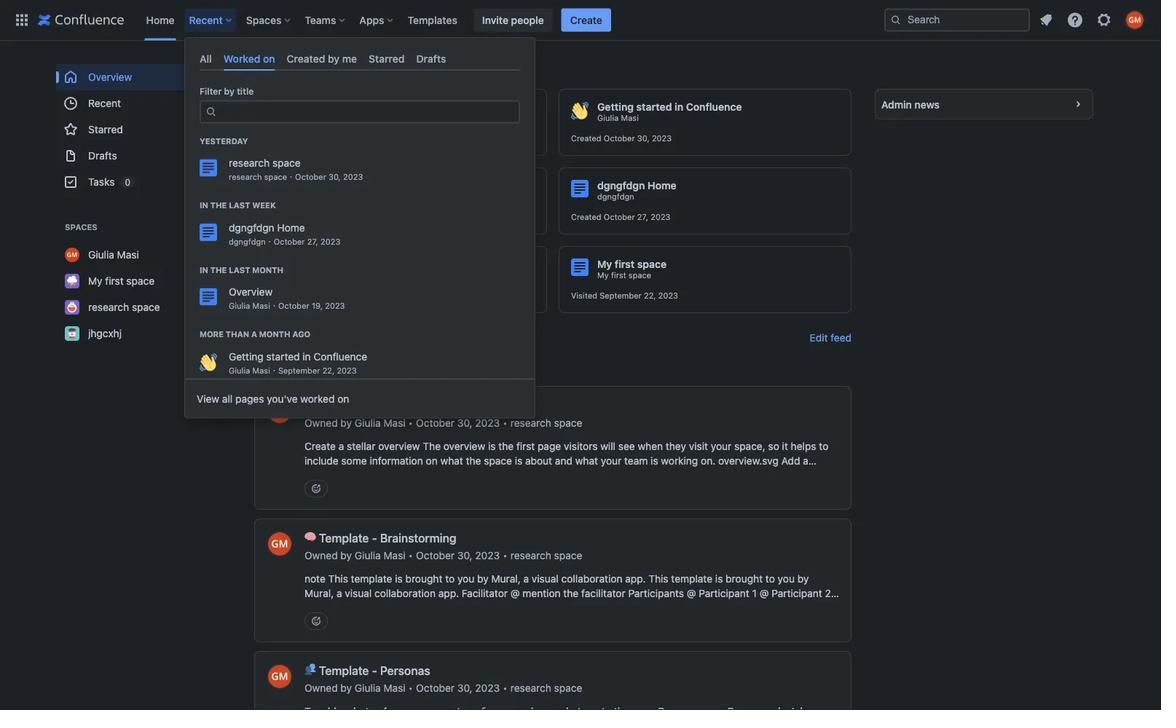 Task type: vqa. For each thing, say whether or not it's contained in the screenshot.
Overview
yes



Task type: locate. For each thing, give the bounding box(es) containing it.
0 vertical spatial -
[[372, 532, 378, 546]]

stellar
[[347, 441, 376, 453]]

template up this
[[672, 573, 713, 585]]

owned by giulia masi • october 30, 2023 • research space down the personas
[[305, 683, 583, 695]]

working
[[661, 455, 699, 467]]

last down dgngfdgn ・ october 27, 2023
[[229, 265, 250, 275]]

0 vertical spatial team
[[454, 399, 481, 413]]

0 horizontal spatial 22,
[[323, 366, 335, 376]]

2
[[826, 588, 832, 600]]

create link
[[562, 8, 612, 32]]

to right the helps
[[820, 441, 829, 453]]

in inside the getting started in confluence giulia masi ・ september 22, 2023
[[303, 351, 311, 363]]

1 vertical spatial in
[[303, 351, 311, 363]]

home link
[[142, 8, 179, 32]]

1 vertical spatial 27,
[[307, 237, 318, 247]]

spaces up worked on
[[246, 14, 282, 26]]

0 horizontal spatial on
[[263, 52, 275, 65]]

home left recent popup button at top
[[146, 14, 175, 26]]

1 horizontal spatial research space
[[293, 180, 368, 192]]

october up giulia masi ・ october 19, 2023
[[295, 291, 327, 301]]

admin news
[[882, 98, 940, 110]]

getting inside the getting started in confluence giulia masi ・ september 22, 2023
[[229, 351, 264, 363]]

popular
[[359, 357, 395, 369]]

brought up 1
[[726, 573, 763, 585]]

giulia masi down where at top left
[[293, 113, 335, 123]]

overview
[[378, 441, 420, 453], [444, 441, 486, 453], [448, 470, 490, 482]]

page up 'about'
[[538, 441, 561, 453]]

to up date
[[446, 573, 455, 585]]

1 in from the top
[[200, 201, 208, 210]]

owned by giulia masi • october 30, 2023 • research space down brainstorming
[[305, 550, 583, 562]]

app.
[[626, 573, 646, 585], [439, 588, 459, 600]]

create up include
[[305, 441, 336, 453]]

last
[[229, 201, 250, 210], [229, 265, 250, 275]]

1 horizontal spatial confluence
[[686, 101, 743, 113]]

1 template from the top
[[319, 532, 369, 546]]

recent inside popup button
[[189, 14, 223, 26]]

created
[[287, 52, 325, 65], [572, 134, 602, 143], [572, 212, 602, 222]]

starred link
[[56, 117, 231, 143]]

recent
[[189, 14, 223, 26], [88, 97, 121, 109]]

0 vertical spatial page
[[538, 441, 561, 453]]

october inside the 'research space research space ・ october 30, 2023'
[[295, 173, 327, 182]]

giulia up the my first space
[[88, 249, 114, 261]]

home up dgngfdgn ・ october 27, 2023
[[277, 222, 305, 234]]

october down brainstorming
[[416, 550, 455, 562]]

off
[[372, 66, 389, 76]]

1 vertical spatial it
[[610, 470, 616, 482]]

2 in from the top
[[200, 265, 208, 275]]

visual up "3"
[[345, 588, 372, 600]]

dgngfdgn home down week
[[229, 222, 305, 234]]

invite people button
[[474, 8, 553, 32]]

giulia up created october 30, 2023
[[598, 113, 619, 123]]

masi up more than a month ago
[[253, 302, 270, 311]]

0 horizontal spatial in
[[303, 351, 311, 363]]

0 vertical spatial giulia masi
[[293, 113, 335, 123]]

this inside create a stellar overview the overview is the first page visitors will see when they visit your space, so it helps to include some information on what the space is about and what your team is working on. overview.svg add a header image. this gives your overview visual appeal and makes it welcoming for visitors. explain what the space is for. start
[[374, 470, 394, 482]]

1 horizontal spatial overview
[[229, 286, 273, 298]]

1 horizontal spatial visual
[[493, 470, 520, 482]]

starred up off
[[369, 52, 405, 65]]

0 horizontal spatial giulia masi
[[88, 249, 139, 261]]

e.g.,
[[561, 602, 582, 615]]

by down view all pages you've worked on link
[[341, 417, 352, 429]]

2 visited from the left
[[572, 291, 598, 301]]

gives
[[397, 470, 422, 482]]

edited
[[267, 212, 291, 222]]

banner
[[0, 0, 1162, 41]]

2 vertical spatial home
[[277, 222, 305, 234]]

1 horizontal spatial mural,
[[492, 573, 521, 585]]

giulia up the than
[[229, 302, 250, 311]]

app. up 'participants'
[[626, 573, 646, 585]]

giulia masi link down where at top left
[[293, 113, 335, 123]]

0 horizontal spatial research space
[[88, 301, 160, 313]]

0 vertical spatial owned by giulia masi • october 30, 2023 • research space
[[305, 417, 583, 429]]

overview up recent link
[[88, 71, 132, 83]]

visited up giulia masi ・ october 19, 2023
[[267, 291, 293, 301]]

in inside getting started in confluence giulia masi
[[675, 101, 684, 113]]

1 vertical spatial 22,
[[323, 366, 335, 376]]

1 vertical spatial -
[[372, 664, 378, 678]]

what up makes
[[576, 455, 599, 467]]

invite people
[[482, 14, 544, 26]]

left
[[348, 66, 369, 76]]

1 horizontal spatial page
[[692, 602, 716, 615]]

- for brainstorming
[[372, 532, 378, 546]]

and left makes
[[557, 470, 574, 482]]

:wave: image
[[572, 102, 589, 120], [200, 354, 217, 372]]

- inside template - brainstorming link
[[372, 532, 378, 546]]

started down discover
[[266, 351, 300, 363]]

0 vertical spatial last
[[229, 201, 250, 210]]

0 vertical spatial owned
[[305, 417, 338, 429]]

research
[[229, 157, 270, 169], [229, 173, 262, 182], [293, 180, 336, 192], [88, 301, 129, 313], [511, 417, 552, 429], [511, 550, 552, 562], [511, 683, 552, 695]]

page right this
[[692, 602, 716, 615]]

research space link for template - brainstorming
[[511, 549, 583, 563]]

0 vertical spatial starred
[[369, 52, 405, 65]]

owned by giulia masi • october 30, 2023 • research space for brainstorming
[[305, 550, 583, 562]]

help icon image
[[1067, 11, 1085, 29]]

visual left appeal
[[493, 470, 520, 482]]

spaces
[[246, 14, 282, 26], [65, 223, 98, 232]]

giulia masi image
[[268, 533, 292, 556]]

september inside the getting started in confluence giulia masi ・ september 22, 2023
[[278, 366, 320, 376]]

my first space link up jhgcxhj link
[[56, 268, 231, 295]]

0 horizontal spatial create
[[305, 441, 336, 453]]

0 vertical spatial drafts
[[417, 52, 447, 65]]

is
[[488, 441, 496, 453], [515, 455, 523, 467], [651, 455, 659, 467], [305, 484, 312, 496], [395, 573, 403, 585], [716, 573, 723, 585]]

add reaction image
[[311, 483, 322, 495]]

in down "create a space" icon
[[200, 265, 208, 275]]

1 last from the top
[[229, 201, 250, 210]]

giulia masi link up the my first space
[[56, 242, 231, 268]]

giulia masi ・ october 19, 2023
[[229, 302, 345, 311]]

22,
[[644, 291, 656, 301], [323, 366, 335, 376]]

・ up discover
[[270, 302, 278, 311]]

last left week
[[229, 201, 250, 210]]

app. up date
[[439, 588, 459, 600]]

1 horizontal spatial on
[[338, 393, 349, 405]]

@ up add reaction icon
[[305, 602, 314, 615]]

0 horizontal spatial started
[[266, 351, 300, 363]]

confluence inside the getting started in confluence giulia masi ・ september 22, 2023
[[314, 351, 368, 363]]

1 horizontal spatial collaboration
[[562, 573, 623, 585]]

0 horizontal spatial app.
[[439, 588, 459, 600]]

2 owned from the top
[[305, 550, 338, 562]]

get the most out of your team space link
[[319, 399, 520, 413]]

in
[[200, 201, 208, 210], [200, 265, 208, 275]]

0 horizontal spatial september
[[278, 366, 320, 376]]

you
[[327, 66, 346, 76], [458, 573, 475, 585], [778, 573, 795, 585]]

1 vertical spatial and
[[557, 470, 574, 482]]

last for month
[[229, 265, 250, 275]]

1 vertical spatial owned by giulia masi • october 30, 2023 • research space
[[305, 550, 583, 562]]

2 owned by giulia masi • october 30, 2023 • research space from the top
[[305, 550, 583, 562]]

0 horizontal spatial brought
[[406, 573, 443, 585]]

0 horizontal spatial confluence
[[314, 351, 368, 363]]

0 vertical spatial in
[[675, 101, 684, 113]]

participant up the planning
[[772, 588, 823, 600]]

1 vertical spatial on
[[338, 393, 349, 405]]

2 template from the left
[[672, 573, 713, 585]]

0 horizontal spatial getting
[[229, 351, 264, 363]]

22, inside the getting started in confluence giulia masi ・ september 22, 2023
[[323, 366, 335, 376]]

1 horizontal spatial app.
[[626, 573, 646, 585]]

apps button
[[355, 8, 399, 32]]

confluence for getting started in confluence giulia masi
[[686, 101, 743, 113]]

1 owned by giulia masi • october 30, 2023 • research space from the top
[[305, 417, 583, 429]]

1 horizontal spatial home
[[277, 222, 305, 234]]

overview
[[88, 71, 132, 83], [293, 101, 339, 113], [229, 286, 273, 298]]

confluence inside getting started in confluence giulia masi
[[686, 101, 743, 113]]

october down the personas
[[416, 683, 455, 695]]

2023 inside the 'research space research space ・ october 30, 2023'
[[343, 173, 363, 182]]

2 horizontal spatial to
[[820, 441, 829, 453]]

:brain: image
[[305, 531, 316, 543]]

in for in the last week
[[200, 201, 208, 210]]

0 horizontal spatial spaces
[[65, 223, 98, 232]]

started up created october 30, 2023
[[637, 101, 672, 113]]

settings icon image
[[1096, 11, 1114, 29]]

week
[[252, 201, 276, 210]]

goals
[[305, 617, 331, 629]]

in for in the last month
[[200, 265, 208, 275]]

popular button
[[335, 351, 402, 375]]

team inside get the most out of your team space link
[[454, 399, 481, 413]]

0 vertical spatial in
[[200, 201, 208, 210]]

create a stellar overview the overview is the first page visitors will see when they visit your space, so it helps to include some information on what the space is about and what your team is working on. overview.svg add a header image. this gives your overview visual appeal and makes it welcoming for visitors. explain what the space is for. start
[[305, 441, 835, 496]]

create inside create a stellar overview the overview is the first page visitors will see when they visit your space, so it helps to include some information on what the space is about and what your team is working on. overview.svg add a header image. this gives your overview visual appeal and makes it welcoming for visitors. explain what the space is for. start
[[305, 441, 336, 453]]

1 vertical spatial last
[[229, 265, 250, 275]]

1 owned from the top
[[305, 417, 338, 429]]

it
[[783, 441, 789, 453], [610, 470, 616, 482]]

1 horizontal spatial spaces
[[246, 14, 282, 26]]

0 vertical spatial 27,
[[638, 212, 649, 222]]

getting for getting started in confluence giulia masi
[[598, 101, 634, 113]]

october 30, 2023 button down brainstorming
[[416, 549, 500, 563]]

1 - from the top
[[372, 532, 378, 546]]

month down dgngfdgn ・ october 27, 2023
[[252, 265, 284, 275]]

・ left following
[[270, 366, 278, 376]]

in for getting started in confluence giulia masi ・ september 22, 2023
[[303, 351, 311, 363]]

0 vertical spatial confluence
[[686, 101, 743, 113]]

confluence for getting started in confluence giulia masi ・ september 22, 2023
[[314, 351, 368, 363]]

add
[[782, 455, 801, 467]]

header
[[305, 470, 338, 482]]

getting up created october 30, 2023
[[598, 101, 634, 113]]

:wave: image up created october 30, 2023
[[572, 102, 589, 120]]

what down the
[[441, 455, 464, 467]]

- inside template - personas link
[[372, 664, 378, 678]]

group containing overview
[[56, 64, 231, 195]]

・
[[287, 173, 295, 182], [266, 237, 274, 247], [270, 302, 278, 311], [270, 366, 278, 376]]

masi up created october 30, 2023
[[621, 113, 639, 123]]

team right out
[[454, 399, 481, 413]]

page
[[538, 441, 561, 453], [692, 602, 716, 615]]

2 template from the top
[[319, 664, 369, 678]]

0 horizontal spatial team
[[454, 399, 481, 413]]

:wave: image down more
[[200, 354, 217, 372]]

mural, down note
[[305, 588, 334, 600]]

where
[[292, 66, 324, 76]]

october 30, 2023 button
[[416, 416, 500, 431], [416, 549, 500, 563], [416, 682, 500, 696]]

getting inside getting started in confluence giulia masi
[[598, 101, 634, 113]]

all
[[222, 393, 233, 405]]

2 - from the top
[[372, 664, 378, 678]]

september down my first space my first space
[[600, 291, 642, 301]]

getting for getting started in confluence giulia masi ・ september 22, 2023
[[229, 351, 264, 363]]

0 horizontal spatial to
[[446, 573, 455, 585]]

1 vertical spatial create
[[305, 441, 336, 453]]

template - personas link
[[319, 664, 433, 679]]

edit
[[810, 332, 828, 344]]

started inside the getting started in confluence giulia masi ・ september 22, 2023
[[266, 351, 300, 363]]

research space up edited october 30, 2023
[[293, 180, 368, 192]]

of right out
[[413, 399, 424, 413]]

owned down get
[[305, 417, 338, 429]]

this up 'participants'
[[649, 573, 669, 585]]

0 horizontal spatial mural,
[[305, 588, 334, 600]]

participant up the goals
[[317, 602, 367, 615]]

your
[[427, 399, 451, 413], [711, 441, 732, 453], [601, 455, 622, 467], [425, 470, 445, 482]]

create inside the global element
[[571, 14, 603, 26]]

owned by giulia masi • october 30, 2023 • research space up the
[[305, 417, 583, 429]]

2 vertical spatial owned by giulia masi • october 30, 2023 • research space
[[305, 683, 583, 695]]

october 30, 2023 button for get the most out of your team space
[[416, 416, 500, 431]]

owned right giulia masi icon
[[305, 683, 338, 695]]

october 30, 2023 button up the
[[416, 416, 500, 431]]

of right the goals
[[334, 617, 344, 629]]

2 last from the top
[[229, 265, 250, 275]]

1 vertical spatial month
[[259, 330, 291, 339]]

facilitator
[[582, 588, 626, 600]]

tab list
[[194, 47, 526, 71]]

overview inside 'link'
[[88, 71, 132, 83]]

drafts down templates link
[[417, 52, 447, 65]]

0 vertical spatial created
[[287, 52, 325, 65]]

0 vertical spatial on
[[263, 52, 275, 65]]

on right worked
[[338, 393, 349, 405]]

0 horizontal spatial template
[[351, 573, 393, 585]]

br
[[364, 617, 374, 629]]

participant
[[699, 588, 750, 600], [772, 588, 823, 600], [317, 602, 367, 615]]

it right so
[[783, 441, 789, 453]]

27, up my first space my first space
[[638, 212, 649, 222]]

filter
[[200, 87, 222, 97]]

overview down pick up where you left off
[[293, 101, 339, 113]]

template up "3"
[[351, 573, 393, 585]]

2 vertical spatial owned
[[305, 683, 338, 695]]

1 vertical spatial dgngfdgn home
[[229, 222, 305, 234]]

owned by giulia masi • october 30, 2023 • research space for most
[[305, 417, 583, 429]]

0 vertical spatial spaces
[[246, 14, 282, 26]]

0 vertical spatial recent
[[189, 14, 223, 26]]

3 owned from the top
[[305, 683, 338, 695]]

1 vertical spatial september
[[278, 366, 320, 376]]

3 owned by giulia masi • october 30, 2023 • research space from the top
[[305, 683, 583, 695]]

october down visited october 19, 2023
[[278, 302, 310, 311]]

visual inside create a stellar overview the overview is the first page visitors will see when they visit your space, so it helps to include some information on what the space is about and what your team is working on. overview.svg add a header image. this gives your overview visual appeal and makes it welcoming for visitors. explain what the space is for. start
[[493, 470, 520, 482]]

this down information
[[374, 470, 394, 482]]

1 horizontal spatial started
[[637, 101, 672, 113]]

pick up where you left off
[[254, 66, 389, 76]]

:busts_in_silhouette: image
[[305, 664, 316, 676], [305, 664, 316, 676]]

@ up conference
[[511, 588, 520, 600]]

1 vertical spatial collaboration
[[375, 588, 436, 600]]

in for getting started in confluence giulia masi
[[675, 101, 684, 113]]

of
[[413, 399, 424, 413], [334, 617, 344, 629]]

giulia masi
[[293, 113, 335, 123], [88, 249, 139, 261]]

up
[[278, 66, 290, 76]]

1 horizontal spatial recent
[[189, 14, 223, 26]]

add reaction image
[[311, 616, 322, 628]]

mural, up facilitator
[[492, 573, 521, 585]]

overview down in the last month
[[229, 286, 273, 298]]

giulia masi up the my first space
[[88, 249, 139, 261]]

1 horizontal spatial template
[[672, 573, 713, 585]]

worked on
[[224, 52, 275, 65]]

0 horizontal spatial overview
[[88, 71, 132, 83]]

for
[[672, 470, 685, 482]]

0 horizontal spatial :wave: image
[[200, 354, 217, 372]]

1 horizontal spatial :wave: image
[[572, 102, 589, 120]]

october 30, 2023 button for template - brainstorming
[[416, 549, 500, 563]]

people
[[511, 14, 544, 26]]

collaboration up brainstorm
[[375, 588, 436, 600]]

create right people
[[571, 14, 603, 26]]

1 vertical spatial overview
[[293, 101, 339, 113]]

started inside getting started in confluence giulia masi
[[637, 101, 672, 113]]

starred down recent link
[[88, 124, 123, 136]]

on inside create a stellar overview the overview is the first page visitors will see when they visit your space, so it helps to include some information on what the space is about and what your team is working on. overview.svg add a header image. this gives your overview visual appeal and makes it welcoming for visitors. explain what the space is for. start
[[426, 455, 438, 467]]

0 vertical spatial visual
[[493, 470, 520, 482]]

1 visited from the left
[[267, 291, 293, 301]]

confluence image
[[38, 11, 124, 29], [38, 11, 124, 29]]

my for my first space
[[88, 275, 102, 287]]

appeal
[[522, 470, 554, 482]]

1 vertical spatial october 30, 2023 button
[[416, 549, 500, 563]]

giulia masi link down template - personas link on the left bottom
[[355, 682, 406, 696]]

all
[[200, 52, 212, 65]]

1 october 30, 2023 button from the top
[[416, 416, 500, 431]]

your up "on."
[[711, 441, 732, 453]]

getting started in confluence giulia masi
[[598, 101, 743, 123]]

my
[[598, 258, 613, 270], [598, 271, 609, 280], [88, 275, 102, 287]]

created for created by me
[[287, 52, 325, 65]]

space
[[273, 157, 301, 169], [264, 173, 287, 182], [339, 180, 368, 192], [638, 258, 667, 270], [629, 271, 652, 280], [126, 275, 155, 287], [132, 301, 160, 313], [484, 399, 517, 413], [555, 417, 583, 429], [484, 455, 512, 467], [807, 470, 835, 482], [555, 550, 583, 562], [555, 683, 583, 695]]

1 horizontal spatial of
[[413, 399, 424, 413]]

in up "create a space" icon
[[200, 201, 208, 210]]

1 horizontal spatial :wave: image
[[572, 102, 589, 120]]

dgngfdgn
[[598, 180, 646, 192], [598, 192, 635, 202], [229, 222, 275, 234], [229, 237, 266, 247]]

1 vertical spatial started
[[266, 351, 300, 363]]

2 october 30, 2023 button from the top
[[416, 549, 500, 563]]

1 vertical spatial confluence
[[314, 351, 368, 363]]

19,
[[329, 291, 340, 301], [312, 302, 323, 311]]

admin news button
[[876, 90, 1093, 119]]

ago
[[293, 330, 311, 339]]

what down add
[[764, 470, 787, 482]]

1 vertical spatial giulia masi
[[88, 249, 139, 261]]

1 vertical spatial 19,
[[312, 302, 323, 311]]

:wave: image
[[572, 102, 589, 120], [200, 354, 217, 372]]

1 vertical spatial in
[[200, 265, 208, 275]]

team
[[454, 399, 481, 413], [625, 455, 648, 467]]

to inside create a stellar overview the overview is the first page visitors will see when they visit your space, so it helps to include some information on what the space is about and what your team is working on. overview.svg add a header image. this gives your overview visual appeal and makes it welcoming for visitors. explain what the space is for. start
[[820, 441, 829, 453]]

2 horizontal spatial this
[[649, 573, 669, 585]]

- left the personas
[[372, 664, 378, 678]]

1 vertical spatial :wave: image
[[200, 354, 217, 372]]

- for personas
[[372, 664, 378, 678]]

planning
[[775, 602, 815, 615]]

note
[[305, 573, 326, 585]]

3 october 30, 2023 button from the top
[[416, 682, 500, 696]]

it right makes
[[610, 470, 616, 482]]

most
[[362, 399, 389, 413]]

:wave: image up created october 30, 2023
[[572, 102, 589, 120]]

0 horizontal spatial of
[[334, 617, 344, 629]]

1 vertical spatial visual
[[532, 573, 559, 585]]

group
[[56, 64, 231, 195]]

giulia inside getting started in confluence giulia masi
[[598, 113, 619, 123]]

on inside tab list
[[263, 52, 275, 65]]

owned by giulia masi • october 30, 2023 • research space for personas
[[305, 683, 583, 695]]

0 vertical spatial create
[[571, 14, 603, 26]]

owned for template - personas
[[305, 683, 338, 695]]

dgngfdgn home up created october 27, 2023
[[598, 180, 677, 192]]



Task type: describe. For each thing, give the bounding box(es) containing it.
masi down the personas
[[384, 683, 406, 695]]

admin
[[882, 98, 913, 110]]

0 vertical spatial collaboration
[[562, 573, 623, 585]]

feed
[[831, 332, 852, 344]]

discover what's happening
[[254, 333, 392, 343]]

research space research space ・ october 30, 2023
[[229, 157, 363, 182]]

giulia down "template - personas"
[[355, 683, 381, 695]]

participants
[[629, 588, 685, 600]]

note this template is brought to you by mural, a visual collaboration app. this template is brought to you by mural, a visual collaboration app. facilitator @ mention the facilitator participants @ participant 1 @ participant 2 @ participant 3 brainstorm date video conference link e.g., www.zoom.us/ on this page  brainstorm planning goals of the br
[[305, 573, 832, 629]]

recent button
[[185, 8, 238, 32]]

dgngfdgn link
[[598, 192, 635, 202]]

following button
[[254, 351, 330, 375]]

home inside home link
[[146, 14, 175, 26]]

of inside note this template is brought to you by mural, a visual collaboration app. this template is brought to you by mural, a visual collaboration app. facilitator @ mention the facilitator participants @ participant 1 @ participant 2 @ participant 3 brainstorm date video conference link e.g., www.zoom.us/ on this page  brainstorm planning goals of the br
[[334, 617, 344, 629]]

1 template from the left
[[351, 573, 393, 585]]

visited for visited september 22, 2023
[[572, 291, 598, 301]]

edited october 30, 2023
[[267, 212, 362, 222]]

masi inside the getting started in confluence giulia masi ・ september 22, 2023
[[253, 366, 270, 376]]

giulia down template - brainstorming
[[355, 550, 381, 562]]

tab list containing all
[[194, 47, 526, 71]]

for.
[[315, 484, 330, 496]]

0 horizontal spatial collaboration
[[375, 588, 436, 600]]

giulia masi link down the most
[[355, 416, 406, 431]]

1 vertical spatial home
[[648, 180, 677, 192]]

templates
[[408, 14, 458, 26]]

by down "template - personas"
[[341, 683, 352, 695]]

yesterday
[[200, 136, 248, 146]]

worked
[[224, 52, 261, 65]]

giulia inside the getting started in confluence giulia masi ・ september 22, 2023
[[229, 366, 250, 376]]

visitors
[[564, 441, 598, 453]]

visitors.
[[688, 470, 725, 482]]

last for week
[[229, 201, 250, 210]]

page inside create a stellar overview the overview is the first page visitors will see when they visit your space, so it helps to include some information on what the space is about and what your team is working on. overview.svg add a header image. this gives your overview visual appeal and makes it welcoming for visitors. explain what the space is for. start
[[538, 441, 561, 453]]

@ right 1
[[760, 588, 769, 600]]

0 horizontal spatial it
[[610, 470, 616, 482]]

30, inside the 'research space research space ・ october 30, 2023'
[[329, 173, 341, 182]]

1 brought from the left
[[406, 573, 443, 585]]

welcoming
[[619, 470, 669, 482]]

team inside create a stellar overview the overview is the first page visitors will see when they visit your space, so it helps to include some information on what the space is about and what your team is working on. overview.svg add a header image. this gives your overview visual appeal and makes it welcoming for visitors. explain what the space is for. start
[[625, 455, 648, 467]]

research space link for template - personas
[[511, 682, 583, 696]]

view all pages you've worked on link
[[185, 385, 535, 414]]

link
[[543, 602, 559, 615]]

create a space image
[[208, 219, 225, 236]]

0 horizontal spatial dgngfdgn home
[[229, 222, 305, 234]]

started for getting started in confluence giulia masi
[[637, 101, 672, 113]]

invite
[[482, 14, 509, 26]]

0 vertical spatial dgngfdgn home
[[598, 180, 677, 192]]

giulia down the most
[[355, 417, 381, 429]]

drafts inside tab list
[[417, 52, 447, 65]]

1 vertical spatial research space
[[88, 301, 160, 313]]

・ down edited
[[266, 237, 274, 247]]

october down dgngfdgn link
[[604, 212, 635, 222]]

teams
[[305, 14, 336, 26]]

0 vertical spatial research space
[[293, 180, 368, 192]]

the
[[423, 441, 441, 453]]

discover
[[254, 333, 300, 343]]

october down getting started in confluence giulia masi
[[604, 134, 635, 143]]

1 vertical spatial app.
[[439, 588, 459, 600]]

out
[[392, 399, 410, 413]]

・ inside the 'research space research space ・ october 30, 2023'
[[287, 173, 295, 182]]

template for template - brainstorming
[[319, 532, 369, 546]]

2 horizontal spatial what
[[764, 470, 787, 482]]

what's
[[302, 333, 337, 343]]

pick
[[254, 66, 275, 76]]

will
[[601, 441, 616, 453]]

in the last month
[[200, 265, 284, 275]]

1 horizontal spatial participant
[[699, 588, 750, 600]]

mention
[[523, 588, 561, 600]]

research space link for get the most out of your team space
[[511, 416, 583, 431]]

worked
[[301, 393, 335, 405]]

2 brought from the left
[[726, 573, 763, 585]]

started for getting started in confluence giulia masi ・ september 22, 2023
[[266, 351, 300, 363]]

makes
[[577, 470, 607, 482]]

filter by title
[[200, 87, 254, 97]]

getting started in confluence giulia masi ・ september 22, 2023
[[229, 351, 368, 376]]

giulia masi link down template - brainstorming
[[355, 549, 406, 563]]

overview up information
[[378, 441, 420, 453]]

spaces button
[[242, 8, 296, 32]]

1
[[753, 588, 757, 600]]

appswitcher icon image
[[13, 11, 31, 29]]

created october 27, 2023
[[572, 212, 671, 222]]

0 horizontal spatial you
[[327, 66, 346, 76]]

1 vertical spatial mural,
[[305, 588, 334, 600]]

0 vertical spatial and
[[555, 455, 573, 467]]

template - personas
[[319, 664, 431, 678]]

created by me
[[287, 52, 357, 65]]

overview right the
[[444, 441, 486, 453]]

first inside create a stellar overview the overview is the first page visitors will see when they visit your space, so it helps to include some information on what the space is about and what your team is working on. overview.svg add a header image. this gives your overview visual appeal and makes it welcoming for visitors. explain what the space is for. start
[[517, 441, 535, 453]]

brainstorming
[[380, 532, 457, 546]]

month for last
[[252, 265, 284, 275]]

on
[[656, 602, 669, 615]]

they
[[666, 441, 687, 453]]

2 vertical spatial overview
[[229, 286, 273, 298]]

view
[[197, 393, 220, 405]]

Filter by title text field
[[222, 102, 510, 122]]

create for create
[[571, 14, 603, 26]]

this
[[672, 602, 689, 615]]

template for template - personas
[[319, 664, 369, 678]]

giulia down where at top left
[[293, 113, 314, 123]]

0 vertical spatial :wave: image
[[572, 102, 589, 120]]

view all pages you've worked on
[[197, 393, 349, 405]]

get the most out of your team space
[[319, 399, 517, 413]]

1 vertical spatial :wave: image
[[200, 354, 217, 372]]

on.
[[701, 455, 716, 467]]

masi down template - brainstorming link
[[384, 550, 406, 562]]

by up the planning
[[798, 573, 809, 585]]

visited for visited october 19, 2023
[[267, 291, 293, 301]]

create for create a stellar overview the overview is the first page visitors will see when they visit your space, so it helps to include some information on what the space is about and what your team is working on. overview.svg add a header image. this gives your overview visual appeal and makes it welcoming for visitors. explain what the space is for. start
[[305, 441, 336, 453]]

1 horizontal spatial to
[[766, 573, 776, 585]]

masi inside getting started in confluence giulia masi
[[621, 113, 639, 123]]

masi up the my first space
[[117, 249, 139, 261]]

search image
[[891, 14, 902, 26]]

0 vertical spatial app.
[[626, 573, 646, 585]]

edit feed button
[[810, 331, 852, 346]]

owned for template - brainstorming
[[305, 550, 338, 562]]

0 vertical spatial september
[[600, 291, 642, 301]]

your right gives
[[425, 470, 445, 482]]

october down edited
[[274, 237, 305, 247]]

video
[[457, 602, 484, 615]]

2 horizontal spatial you
[[778, 573, 795, 585]]

0 horizontal spatial recent
[[88, 97, 121, 109]]

month for a
[[259, 330, 291, 339]]

october right edited
[[293, 212, 325, 222]]

news
[[915, 98, 940, 110]]

get
[[319, 399, 339, 413]]

global element
[[9, 0, 882, 40]]

created october 30, 2023
[[572, 134, 672, 143]]

giulia masi image
[[268, 666, 292, 689]]

overview link
[[56, 64, 231, 90]]

3
[[370, 602, 376, 615]]

by inside tab list
[[328, 52, 340, 65]]

0 horizontal spatial participant
[[317, 602, 367, 615]]

1 vertical spatial starred
[[88, 124, 123, 136]]

following
[[278, 357, 323, 369]]

2 horizontal spatial participant
[[772, 588, 823, 600]]

template - brainstorming link
[[319, 531, 460, 546]]

your right out
[[427, 399, 451, 413]]

1 horizontal spatial you
[[458, 573, 475, 585]]

page inside note this template is brought to you by mural, a visual collaboration app. this template is brought to you by mural, a visual collaboration app. facilitator @ mention the facilitator participants @ participant 1 @ participant 2 @ participant 3 brainstorm date video conference link e.g., www.zoom.us/ on this page  brainstorm planning goals of the br
[[692, 602, 716, 615]]

brainstorm
[[379, 602, 431, 615]]

in the last week
[[200, 201, 276, 210]]

unstar this space image
[[211, 276, 222, 287]]

overview right gives
[[448, 470, 490, 482]]

0 horizontal spatial drafts
[[88, 150, 117, 162]]

0 horizontal spatial visual
[[345, 588, 372, 600]]

Search field
[[885, 8, 1031, 32]]

conference
[[487, 602, 540, 615]]

owned for get the most out of your team space
[[305, 417, 338, 429]]

october 30, 2023 button for template - personas
[[416, 682, 500, 696]]

more
[[200, 330, 224, 339]]

visit
[[690, 441, 709, 453]]

by up facilitator
[[478, 573, 489, 585]]

you've
[[267, 393, 298, 405]]

0 vertical spatial 22,
[[644, 291, 656, 301]]

masi down pick up where you left off
[[317, 113, 335, 123]]

created for created october 27, 2023
[[572, 212, 602, 222]]

when
[[638, 441, 663, 453]]

banner containing home
[[0, 0, 1162, 41]]

by left title
[[224, 87, 235, 97]]

0 vertical spatial 19,
[[329, 291, 340, 301]]

teams button
[[301, 8, 351, 32]]

0 horizontal spatial this
[[328, 573, 348, 585]]

information
[[370, 455, 423, 467]]

of inside get the most out of your team space link
[[413, 399, 424, 413]]

created for created october 30, 2023
[[572, 134, 602, 143]]

october up the
[[416, 417, 455, 429]]

notification icon image
[[1038, 11, 1056, 29]]

your down will
[[601, 455, 622, 467]]

spaces inside popup button
[[246, 14, 282, 26]]

than
[[226, 330, 249, 339]]

by down template - brainstorming
[[341, 550, 352, 562]]

tasks
[[88, 176, 115, 188]]

more than a month ago
[[200, 330, 311, 339]]

1 horizontal spatial my first space link
[[598, 270, 652, 281]]

0 horizontal spatial what
[[441, 455, 464, 467]]

my for my first space my first space
[[598, 258, 613, 270]]

@ up this
[[687, 588, 697, 600]]

2023 inside the getting started in confluence giulia masi ・ september 22, 2023
[[337, 366, 357, 376]]

dgngfdgn ・ october 27, 2023
[[229, 237, 341, 247]]

0 vertical spatial mural,
[[492, 573, 521, 585]]

pages
[[235, 393, 264, 405]]

・ inside the getting started in confluence giulia masi ・ september 22, 2023
[[270, 366, 278, 376]]

giulia masi link up created october 30, 2023
[[598, 113, 639, 123]]

happening
[[340, 333, 392, 343]]

visited october 19, 2023
[[267, 291, 362, 301]]

see
[[619, 441, 635, 453]]

apps
[[360, 14, 385, 26]]

masi down out
[[384, 417, 406, 429]]

0 horizontal spatial my first space link
[[56, 268, 231, 295]]

starred inside tab list
[[369, 52, 405, 65]]

0 vertical spatial it
[[783, 441, 789, 453]]

1 horizontal spatial what
[[576, 455, 599, 467]]

template - brainstorming
[[319, 532, 457, 546]]

about
[[526, 455, 553, 467]]

recent link
[[56, 90, 231, 117]]

:brain: image
[[305, 531, 316, 543]]

personas
[[380, 664, 431, 678]]

explain
[[727, 470, 761, 482]]



